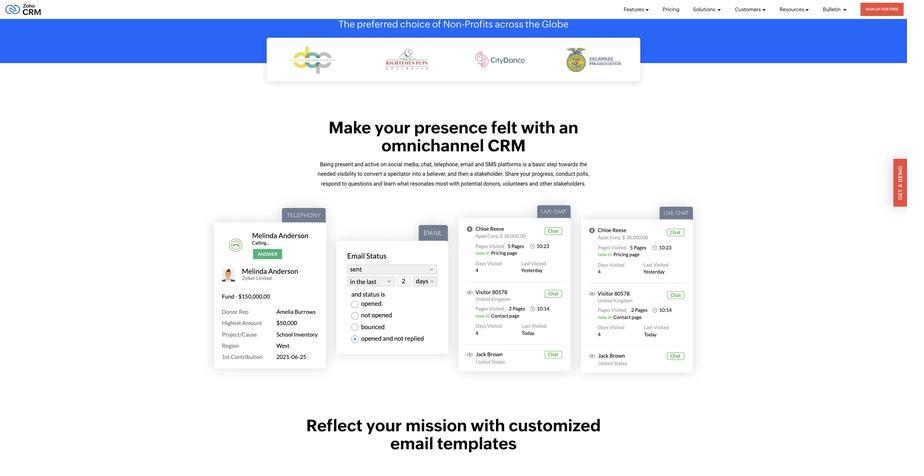 Task type: vqa. For each thing, say whether or not it's contained in the screenshot.
into
yes



Task type: locate. For each thing, give the bounding box(es) containing it.
get
[[898, 189, 903, 200]]

customized
[[509, 417, 601, 436]]

potential
[[461, 181, 482, 187]]

the up polls,
[[579, 161, 587, 168]]

1 horizontal spatial email
[[460, 161, 474, 168]]

media,
[[404, 161, 420, 168]]

2 vertical spatial with
[[471, 417, 505, 436]]

your
[[375, 118, 411, 137], [520, 171, 531, 177], [366, 417, 402, 436]]

1 vertical spatial your
[[520, 171, 531, 177]]

being
[[320, 161, 334, 168]]

0 vertical spatial your
[[375, 118, 411, 137]]

solutions
[[693, 6, 716, 12]]

your inside reflect your mission with customized email templates
[[366, 417, 402, 436]]

email
[[460, 161, 474, 168], [390, 435, 434, 454]]

your inside the make your presence felt with an omnichannel crm
[[375, 118, 411, 137]]

resonates
[[410, 181, 434, 187]]

needed
[[318, 171, 336, 177]]

0 horizontal spatial to
[[342, 181, 347, 187]]

omnichannel
[[381, 136, 484, 155]]

for
[[881, 7, 889, 11]]

polls,
[[577, 171, 589, 177]]

donors,
[[483, 181, 501, 187]]

convert
[[364, 171, 382, 177]]

make
[[329, 118, 371, 137]]

of
[[432, 19, 441, 29]]

and
[[354, 161, 363, 168], [475, 161, 484, 168], [448, 171, 457, 177], [373, 181, 382, 187], [529, 181, 538, 187]]

volunteers
[[503, 181, 528, 187]]

omnichannel communication in crm for insurance agents image
[[459, 205, 571, 371], [581, 207, 693, 373], [214, 208, 326, 369], [336, 226, 448, 355]]

the
[[525, 19, 540, 29], [579, 161, 587, 168]]

questions
[[348, 181, 372, 187]]

spectator
[[388, 171, 411, 177]]

present
[[335, 161, 353, 168]]

your for presence
[[375, 118, 411, 137]]

1 vertical spatial the
[[579, 161, 587, 168]]

platforms
[[498, 161, 521, 168]]

0 horizontal spatial email
[[390, 435, 434, 454]]

0 vertical spatial email
[[460, 161, 474, 168]]

with
[[521, 118, 555, 137], [449, 181, 459, 187], [471, 417, 505, 436]]

sign up for free link
[[860, 3, 904, 16]]

choice
[[400, 19, 430, 29]]

demo
[[898, 166, 903, 182]]

basic
[[532, 161, 545, 168]]

1 horizontal spatial to
[[358, 171, 362, 177]]

0 horizontal spatial the
[[525, 19, 540, 29]]

0 vertical spatial with
[[521, 118, 555, 137]]

crm
[[488, 136, 526, 155]]

1 vertical spatial email
[[390, 435, 434, 454]]

0 vertical spatial the
[[525, 19, 540, 29]]

1 horizontal spatial with
[[471, 417, 505, 436]]

your inside the being present and active on social media, chat, telephone, email and sms platforms is a basic step towards the needed visibility to convert a spectator into a believer, and then a stakeholder. share your progress, conduct polls, respond to questions and learn what resonates most with potential donors, volunteers and other stakeholders.
[[520, 171, 531, 177]]

1 vertical spatial to
[[342, 181, 347, 187]]

other
[[540, 181, 552, 187]]

2 vertical spatial your
[[366, 417, 402, 436]]

bulletin
[[823, 6, 842, 12]]

2 horizontal spatial with
[[521, 118, 555, 137]]

the
[[339, 19, 355, 29]]

reflect
[[306, 417, 362, 436]]

the left globe
[[525, 19, 540, 29]]

up
[[875, 7, 880, 11]]

a right is
[[528, 161, 531, 168]]

mission
[[406, 417, 467, 436]]

across
[[495, 19, 523, 29]]

and left other
[[529, 181, 538, 187]]

reflect your mission with customized email templates
[[306, 417, 601, 454]]

to
[[358, 171, 362, 177], [342, 181, 347, 187]]

1 vertical spatial with
[[449, 181, 459, 187]]

believer,
[[427, 171, 446, 177]]

0 vertical spatial to
[[358, 171, 362, 177]]

a right into
[[422, 171, 425, 177]]

a
[[528, 161, 531, 168], [383, 171, 386, 177], [422, 171, 425, 177], [470, 171, 473, 177]]

on
[[381, 161, 387, 168]]

and left the active
[[354, 161, 363, 168]]

a down on
[[383, 171, 386, 177]]

bulletin link
[[823, 0, 847, 19]]

to up questions
[[358, 171, 362, 177]]

0 horizontal spatial with
[[449, 181, 459, 187]]

1 horizontal spatial the
[[579, 161, 587, 168]]

telephone,
[[434, 161, 459, 168]]

to down the visibility
[[342, 181, 347, 187]]

sms
[[485, 161, 496, 168]]

visibility
[[337, 171, 356, 177]]



Task type: describe. For each thing, give the bounding box(es) containing it.
active
[[365, 161, 379, 168]]

email inside the being present and active on social media, chat, telephone, email and sms platforms is a basic step towards the needed visibility to convert a spectator into a believer, and then a stakeholder. share your progress, conduct polls, respond to questions and learn what resonates most with potential donors, volunteers and other stakeholders.
[[460, 161, 474, 168]]

an
[[559, 118, 578, 137]]

conduct
[[556, 171, 575, 177]]

then
[[458, 171, 469, 177]]

chat,
[[421, 161, 433, 168]]

into
[[412, 171, 421, 177]]

social
[[388, 161, 402, 168]]

get a demo link
[[893, 159, 907, 207]]

a right then
[[470, 171, 473, 177]]

solutions link
[[693, 0, 721, 19]]

sign up for free
[[866, 7, 899, 11]]

stakeholders.
[[554, 181, 586, 187]]

with inside the make your presence felt with an omnichannel crm
[[521, 118, 555, 137]]

pricing
[[663, 6, 679, 12]]

felt
[[491, 118, 517, 137]]

the inside the being present and active on social media, chat, telephone, email and sms platforms is a basic step towards the needed visibility to convert a spectator into a believer, and then a stakeholder. share your progress, conduct polls, respond to questions and learn what resonates most with potential donors, volunteers and other stakeholders.
[[579, 161, 587, 168]]

is
[[523, 161, 527, 168]]

make your presence felt with an omnichannel crm
[[329, 118, 578, 155]]

and left then
[[448, 171, 457, 177]]

learn
[[384, 181, 396, 187]]

your for mission
[[366, 417, 402, 436]]

resources link
[[780, 0, 809, 19]]

sign
[[866, 7, 875, 11]]

free
[[890, 7, 899, 11]]

with inside reflect your mission with customized email templates
[[471, 417, 505, 436]]

towards
[[559, 161, 578, 168]]

step
[[547, 161, 557, 168]]

profits
[[465, 19, 493, 29]]

presence
[[414, 118, 487, 137]]

templates
[[437, 435, 517, 454]]

features link
[[624, 0, 649, 19]]

share
[[505, 171, 519, 177]]

zoho crm logo image
[[5, 2, 41, 17]]

and down convert
[[373, 181, 382, 187]]

stakeholder.
[[474, 171, 504, 177]]

respond
[[321, 181, 341, 187]]

and left sms
[[475, 161, 484, 168]]

what
[[397, 181, 409, 187]]

resources
[[780, 6, 804, 12]]

email inside reflect your mission with customized email templates
[[390, 435, 434, 454]]

non-
[[443, 19, 465, 29]]

most
[[436, 181, 448, 187]]

being present and active on social media, chat, telephone, email and sms platforms is a basic step towards the needed visibility to convert a spectator into a believer, and then a stakeholder. share your progress, conduct polls, respond to questions and learn what resonates most with potential donors, volunteers and other stakeholders.
[[318, 161, 589, 187]]

preferred
[[357, 19, 398, 29]]

globe
[[542, 19, 569, 29]]

features
[[624, 6, 644, 12]]

pricing link
[[663, 0, 679, 19]]

progress,
[[532, 171, 554, 177]]

with inside the being present and active on social media, chat, telephone, email and sms platforms is a basic step towards the needed visibility to convert a spectator into a believer, and then a stakeholder. share your progress, conduct polls, respond to questions and learn what resonates most with potential donors, volunteers and other stakeholders.
[[449, 181, 459, 187]]

customers
[[735, 6, 761, 12]]

a
[[898, 184, 903, 188]]

get a demo
[[898, 166, 903, 200]]

the preferred choice of non-profits across the globe
[[339, 19, 569, 29]]



